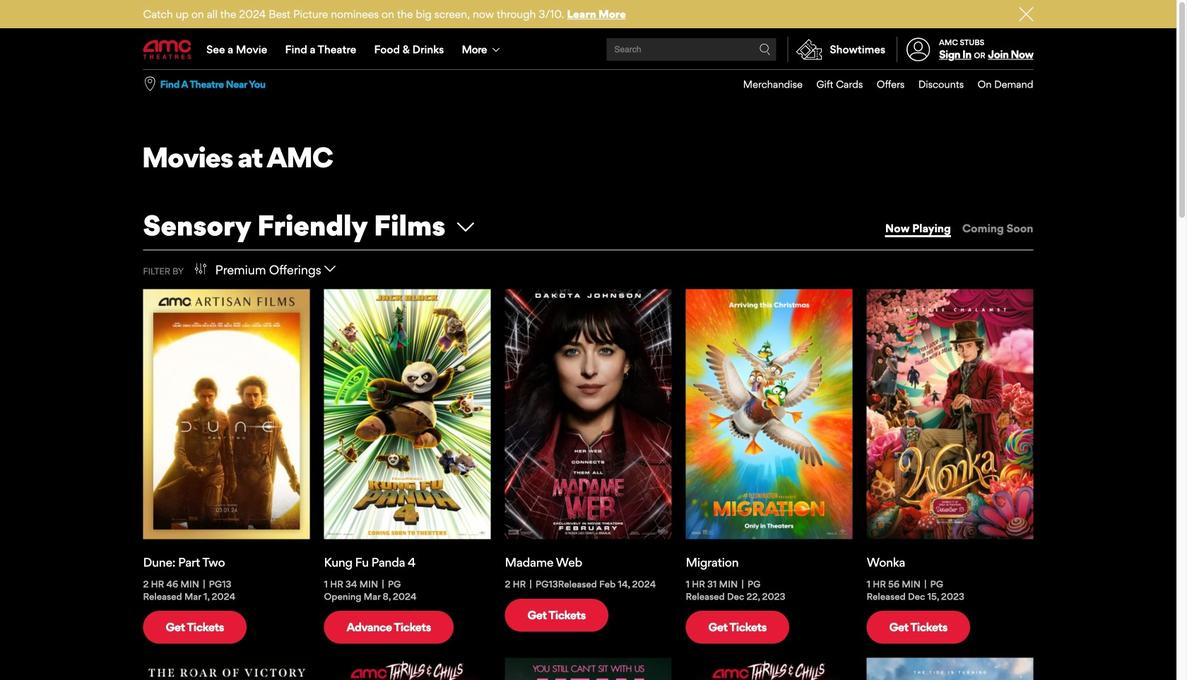 Task type: describe. For each thing, give the bounding box(es) containing it.
4 menu item from the left
[[905, 70, 964, 99]]

search the AMC website text field
[[613, 44, 760, 55]]

movie poster for migration image
[[686, 290, 853, 540]]

movie poster for aquaman and the lost kingdom image
[[867, 658, 1034, 681]]

sign in or join amc stubs element
[[897, 30, 1034, 69]]

5 menu item from the left
[[964, 70, 1034, 99]]

showtimes image
[[789, 37, 830, 62]]

cookie consent banner dialog
[[0, 643, 1177, 681]]

movie poster for mean girls image
[[505, 658, 672, 681]]



Task type: locate. For each thing, give the bounding box(es) containing it.
menu item
[[730, 70, 803, 99], [803, 70, 863, 99], [863, 70, 905, 99], [905, 70, 964, 99], [964, 70, 1034, 99]]

3 menu item from the left
[[863, 70, 905, 99]]

movie poster for wonka image
[[867, 290, 1034, 540]]

movie poster for night swim image
[[324, 658, 491, 681]]

movie poster for kung fu panda 4 image
[[324, 290, 491, 540]]

movie poster for lisa frankenstein image
[[686, 658, 853, 681]]

2 menu item from the left
[[803, 70, 863, 99]]

user profile image
[[899, 38, 938, 61]]

0 vertical spatial menu
[[143, 30, 1034, 69]]

1 vertical spatial menu
[[730, 70, 1034, 99]]

movie poster for madame web image
[[505, 290, 672, 540]]

1 menu item from the left
[[730, 70, 803, 99]]

movie poster for demon slayer: kimetsu no yaiba - to the hashira training image
[[143, 658, 310, 681]]

submit search icon image
[[760, 44, 771, 55]]

menu
[[143, 30, 1034, 69], [730, 70, 1034, 99]]

movie poster for dune: part two image
[[143, 290, 310, 540]]

amc logo image
[[143, 40, 193, 59], [143, 40, 193, 59]]



Task type: vqa. For each thing, say whether or not it's contained in the screenshot.
3rd MENU ITEM from right
yes



